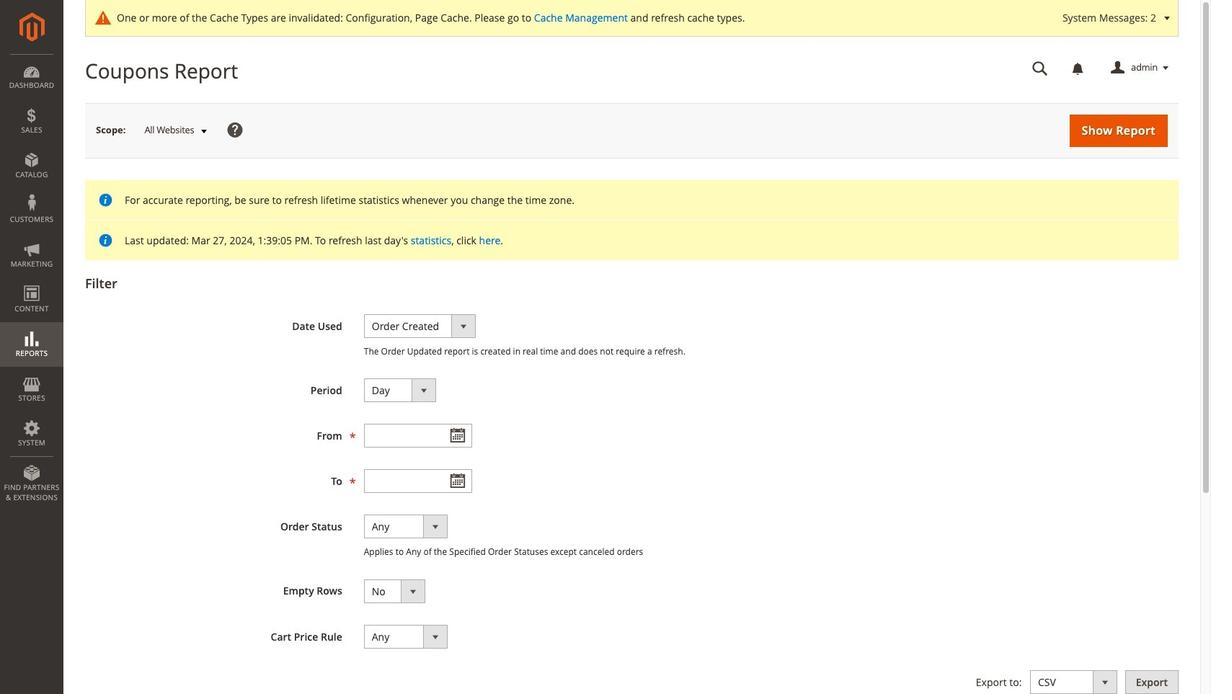 Task type: locate. For each thing, give the bounding box(es) containing it.
menu bar
[[0, 54, 63, 510]]

None text field
[[1022, 56, 1058, 81], [364, 424, 472, 448], [364, 469, 472, 493], [1022, 56, 1058, 81], [364, 424, 472, 448], [364, 469, 472, 493]]



Task type: describe. For each thing, give the bounding box(es) containing it.
magento admin panel image
[[19, 12, 44, 42]]



Task type: vqa. For each thing, say whether or not it's contained in the screenshot.
text field
yes



